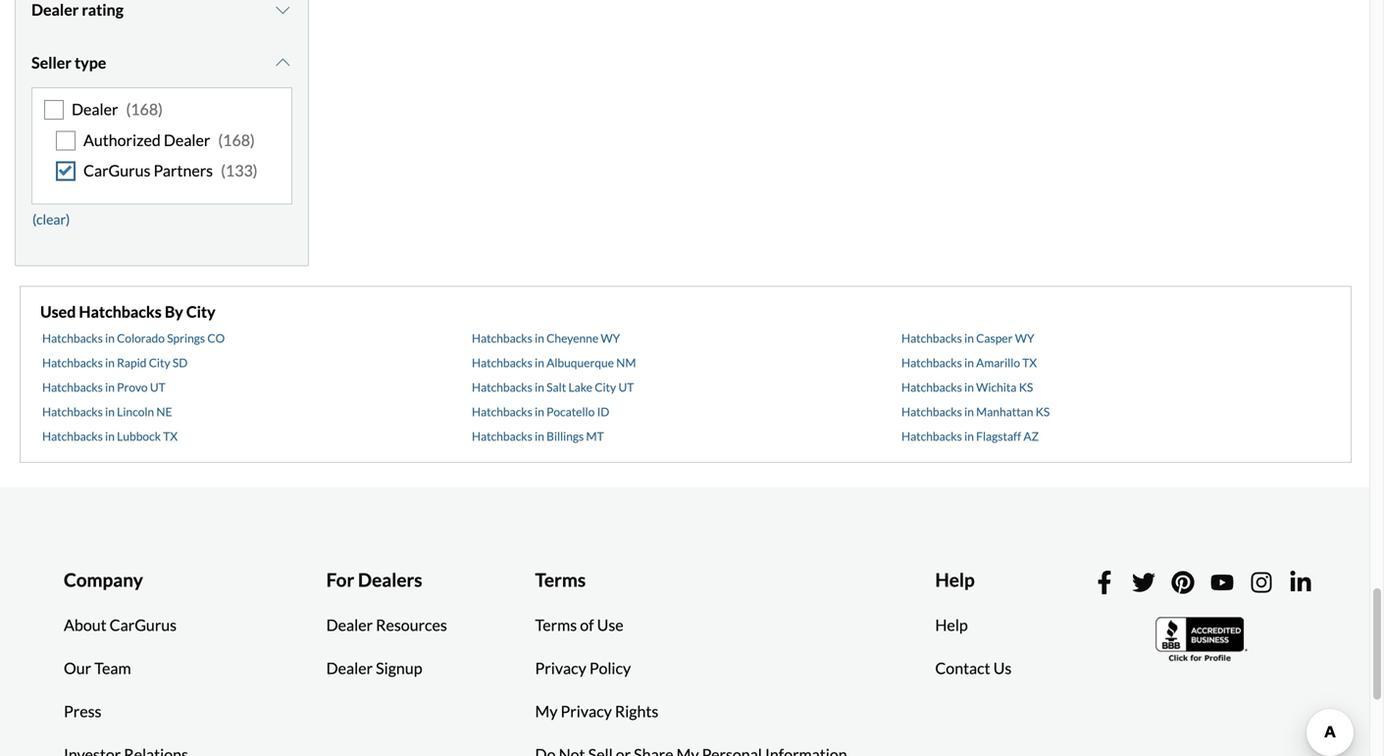 Task type: vqa. For each thing, say whether or not it's contained in the screenshot.


Task type: locate. For each thing, give the bounding box(es) containing it.
hatchbacks in lincoln ne link
[[42, 405, 172, 419]]

1 chevron down image from the top
[[273, 2, 293, 18]]

0 horizontal spatial (168)
[[126, 100, 163, 119]]

1 vertical spatial terms
[[535, 616, 577, 635]]

hatchbacks down hatchbacks in lincoln ne at the bottom left
[[42, 429, 103, 444]]

hatchbacks down hatchbacks in cheyenne wy
[[472, 356, 533, 370]]

0 horizontal spatial ut
[[150, 380, 166, 394]]

terms up terms of use
[[535, 569, 586, 591]]

1 horizontal spatial tx
[[1023, 356, 1038, 370]]

az
[[1024, 429, 1040, 444]]

in left rapid
[[105, 356, 115, 370]]

cargurus down authorized
[[83, 161, 151, 180]]

dealers
[[358, 569, 423, 591]]

1 horizontal spatial city
[[186, 302, 216, 322]]

hatchbacks in manhattan ks
[[902, 405, 1051, 419]]

albuquerque
[[547, 356, 614, 370]]

1 horizontal spatial ks
[[1036, 405, 1051, 419]]

hatchbacks for hatchbacks in rapid city sd
[[42, 356, 103, 370]]

in left provo
[[105, 380, 115, 394]]

1 horizontal spatial ut
[[619, 380, 634, 394]]

hatchbacks for hatchbacks in wichita ks
[[902, 380, 963, 394]]

ut up ne
[[150, 380, 166, 394]]

in for wichita
[[965, 380, 975, 394]]

hatchbacks for hatchbacks in manhattan ks
[[902, 405, 963, 419]]

hatchbacks for hatchbacks in colorado springs co
[[42, 331, 103, 345]]

0 vertical spatial ks
[[1020, 380, 1034, 394]]

hatchbacks for hatchbacks in lubbock tx
[[42, 429, 103, 444]]

tx
[[1023, 356, 1038, 370], [163, 429, 178, 444]]

in for billings
[[535, 429, 545, 444]]

ks
[[1020, 380, 1034, 394], [1036, 405, 1051, 419]]

in for lincoln
[[105, 405, 115, 419]]

about cargurus
[[64, 616, 177, 635]]

hatchbacks in colorado springs co link
[[42, 331, 225, 345]]

in up hatchbacks in albuquerque nm
[[535, 331, 545, 345]]

help link
[[921, 604, 983, 647]]

terms
[[535, 569, 586, 591], [535, 616, 577, 635]]

0 vertical spatial chevron down image
[[273, 2, 293, 18]]

in up hatchbacks in billings mt
[[535, 405, 545, 419]]

0 vertical spatial (168)
[[126, 100, 163, 119]]

hatchbacks in amarillo tx link
[[902, 356, 1038, 370]]

terms left of
[[535, 616, 577, 635]]

hatchbacks down hatchbacks in pocatello id link
[[472, 429, 533, 444]]

rights
[[615, 702, 659, 721]]

team
[[94, 659, 131, 678]]

hatchbacks up hatchbacks in amarillo tx
[[902, 331, 963, 345]]

terms inside 'link'
[[535, 616, 577, 635]]

privacy up my
[[535, 659, 587, 678]]

2 help from the top
[[936, 616, 969, 635]]

authorized dealer (168)
[[83, 130, 255, 149]]

in up hatchbacks in rapid city sd link
[[105, 331, 115, 345]]

dealer inside 'link'
[[326, 659, 373, 678]]

chevron down image for rating
[[273, 2, 293, 18]]

dealer down for
[[326, 616, 373, 635]]

help up contact
[[936, 616, 969, 635]]

our
[[64, 659, 91, 678]]

hatchbacks down hatchbacks in amarillo tx
[[902, 380, 963, 394]]

hatchbacks for hatchbacks in cheyenne wy
[[472, 331, 533, 345]]

ut down nm
[[619, 380, 634, 394]]

in up hatchbacks in amarillo tx
[[965, 331, 975, 345]]

in down hatchbacks in lincoln ne at the bottom left
[[105, 429, 115, 444]]

hatchbacks in casper wy link
[[902, 331, 1035, 345]]

dealer up authorized
[[72, 100, 118, 119]]

dealer (168)
[[72, 100, 163, 119]]

in for casper
[[965, 331, 975, 345]]

1 vertical spatial (168)
[[218, 130, 255, 149]]

dealer resources
[[326, 616, 447, 635]]

2 chevron down image from the top
[[273, 55, 293, 71]]

1 horizontal spatial wy
[[1016, 331, 1035, 345]]

chevron down image inside dealer rating dropdown button
[[273, 2, 293, 18]]

tx down ne
[[163, 429, 178, 444]]

wichita
[[977, 380, 1017, 394]]

0 vertical spatial privacy
[[535, 659, 587, 678]]

amarillo
[[977, 356, 1021, 370]]

authorized
[[83, 130, 161, 149]]

co
[[208, 331, 225, 345]]

hatchbacks in albuquerque nm
[[472, 356, 636, 370]]

0 vertical spatial cargurus
[[83, 161, 151, 180]]

casper
[[977, 331, 1013, 345]]

seller type button
[[31, 38, 293, 87]]

hatchbacks down the used
[[42, 331, 103, 345]]

wy right "casper"
[[1016, 331, 1035, 345]]

in down hatchbacks in pocatello id
[[535, 429, 545, 444]]

privacy
[[535, 659, 587, 678], [561, 702, 612, 721]]

0 vertical spatial city
[[186, 302, 216, 322]]

for
[[326, 569, 355, 591]]

(168) up authorized
[[126, 100, 163, 119]]

tx right amarillo
[[1023, 356, 1038, 370]]

hatchbacks in pocatello id
[[472, 405, 610, 419]]

1 vertical spatial help
[[936, 616, 969, 635]]

dealer inside dropdown button
[[31, 0, 79, 19]]

in down the hatchbacks in manhattan ks link
[[965, 429, 975, 444]]

wy for hatchbacks in casper wy
[[1016, 331, 1035, 345]]

cargurus up the team
[[110, 616, 177, 635]]

city for rapid
[[149, 356, 170, 370]]

ks up az
[[1036, 405, 1051, 419]]

in for amarillo
[[965, 356, 975, 370]]

dealer up partners
[[164, 130, 210, 149]]

seller type
[[31, 53, 106, 72]]

in for albuquerque
[[535, 356, 545, 370]]

hatchbacks in flagstaff az link
[[902, 429, 1040, 444]]

hatchbacks
[[79, 302, 162, 322], [42, 331, 103, 345], [472, 331, 533, 345], [902, 331, 963, 345], [42, 356, 103, 370], [472, 356, 533, 370], [902, 356, 963, 370], [42, 380, 103, 394], [472, 380, 533, 394], [902, 380, 963, 394], [42, 405, 103, 419], [472, 405, 533, 419], [902, 405, 963, 419], [42, 429, 103, 444], [472, 429, 533, 444], [902, 429, 963, 444]]

in up the hatchbacks in lubbock tx link
[[105, 405, 115, 419]]

hatchbacks up hatchbacks in billings mt
[[472, 405, 533, 419]]

in for flagstaff
[[965, 429, 975, 444]]

city right by
[[186, 302, 216, 322]]

dealer
[[31, 0, 79, 19], [72, 100, 118, 119], [164, 130, 210, 149], [326, 616, 373, 635], [326, 659, 373, 678]]

hatchbacks up hatchbacks in pocatello id
[[472, 380, 533, 394]]

wy up nm
[[601, 331, 621, 345]]

in up hatchbacks in flagstaff az
[[965, 405, 975, 419]]

terms of use
[[535, 616, 624, 635]]

chevron down image inside seller type dropdown button
[[273, 55, 293, 71]]

0 horizontal spatial city
[[149, 356, 170, 370]]

hatchbacks in provo ut link
[[42, 380, 166, 394]]

1 terms from the top
[[535, 569, 586, 591]]

(168)
[[126, 100, 163, 119], [218, 130, 255, 149]]

policy
[[590, 659, 631, 678]]

cargurus
[[83, 161, 151, 180], [110, 616, 177, 635]]

hatchbacks up hatchbacks in colorado springs co "link"
[[79, 302, 162, 322]]

hatchbacks in rapid city sd
[[42, 356, 188, 370]]

hatchbacks for hatchbacks in casper wy
[[902, 331, 963, 345]]

hatchbacks up hatchbacks in albuquerque nm
[[472, 331, 533, 345]]

dealer left signup
[[326, 659, 373, 678]]

in down hatchbacks in casper wy link
[[965, 356, 975, 370]]

0 vertical spatial terms
[[535, 569, 586, 591]]

our team link
[[49, 647, 146, 690]]

wy for hatchbacks in cheyenne wy
[[601, 331, 621, 345]]

1 vertical spatial chevron down image
[[273, 55, 293, 71]]

in for provo
[[105, 380, 115, 394]]

2 terms from the top
[[535, 616, 577, 635]]

0 vertical spatial tx
[[1023, 356, 1038, 370]]

city up id
[[595, 380, 617, 394]]

in down hatchbacks in cheyenne wy
[[535, 356, 545, 370]]

ut
[[150, 380, 166, 394], [619, 380, 634, 394]]

provo
[[117, 380, 148, 394]]

1 vertical spatial ks
[[1036, 405, 1051, 419]]

dealer signup link
[[312, 647, 437, 690]]

ks for hatchbacks in wichita ks
[[1020, 380, 1034, 394]]

wy
[[601, 331, 621, 345], [1016, 331, 1035, 345]]

ks for hatchbacks in manhattan ks
[[1036, 405, 1051, 419]]

dealer for dealer (168)
[[72, 100, 118, 119]]

partners
[[154, 161, 213, 180]]

my privacy rights
[[535, 702, 659, 721]]

(168) up (133)
[[218, 130, 255, 149]]

nm
[[617, 356, 636, 370]]

hatchbacks in lubbock tx
[[42, 429, 178, 444]]

city left sd
[[149, 356, 170, 370]]

2 vertical spatial city
[[595, 380, 617, 394]]

privacy right my
[[561, 702, 612, 721]]

in left salt
[[535, 380, 545, 394]]

hatchbacks in wichita ks link
[[902, 380, 1034, 394]]

in for cheyenne
[[535, 331, 545, 345]]

hatchbacks in flagstaff az
[[902, 429, 1040, 444]]

hatchbacks in salt lake city ut
[[472, 380, 634, 394]]

help
[[936, 569, 975, 591], [936, 616, 969, 635]]

dealer resources link
[[312, 604, 462, 647]]

chevron down image
[[273, 2, 293, 18], [273, 55, 293, 71]]

0 vertical spatial help
[[936, 569, 975, 591]]

(clear)
[[32, 211, 70, 228]]

ks right wichita
[[1020, 380, 1034, 394]]

2 wy from the left
[[1016, 331, 1035, 345]]

hatchbacks down hatchbacks in provo ut
[[42, 405, 103, 419]]

0 horizontal spatial tx
[[163, 429, 178, 444]]

my
[[535, 702, 558, 721]]

city for by
[[186, 302, 216, 322]]

0 horizontal spatial wy
[[601, 331, 621, 345]]

hatchbacks up the "hatchbacks in wichita ks" link on the right bottom
[[902, 356, 963, 370]]

hatchbacks up the hatchbacks in provo ut link on the left of the page
[[42, 356, 103, 370]]

chevron down image for type
[[273, 55, 293, 71]]

1 vertical spatial tx
[[163, 429, 178, 444]]

billings
[[547, 429, 584, 444]]

in for salt
[[535, 380, 545, 394]]

0 horizontal spatial ks
[[1020, 380, 1034, 394]]

in down hatchbacks in amarillo tx
[[965, 380, 975, 394]]

help up help link
[[936, 569, 975, 591]]

hatchbacks up hatchbacks in lincoln ne at the bottom left
[[42, 380, 103, 394]]

1 vertical spatial city
[[149, 356, 170, 370]]

in for rapid
[[105, 356, 115, 370]]

1 wy from the left
[[601, 331, 621, 345]]

hatchbacks down hatchbacks in wichita ks
[[902, 405, 963, 419]]

hatchbacks down the hatchbacks in manhattan ks link
[[902, 429, 963, 444]]

dealer left rating in the top left of the page
[[31, 0, 79, 19]]



Task type: describe. For each thing, give the bounding box(es) containing it.
flagstaff
[[977, 429, 1022, 444]]

used hatchbacks by city
[[40, 302, 216, 322]]

hatchbacks in lubbock tx link
[[42, 429, 178, 444]]

rating
[[82, 0, 124, 19]]

signup
[[376, 659, 423, 678]]

springs
[[167, 331, 205, 345]]

1 vertical spatial cargurus
[[110, 616, 177, 635]]

terms of use link
[[521, 604, 639, 647]]

contact us link
[[921, 647, 1027, 690]]

pocatello
[[547, 405, 595, 419]]

dealer rating
[[31, 0, 124, 19]]

privacy policy
[[535, 659, 631, 678]]

terms for terms
[[535, 569, 586, 591]]

by
[[165, 302, 183, 322]]

for dealers
[[326, 569, 423, 591]]

our team
[[64, 659, 131, 678]]

1 vertical spatial privacy
[[561, 702, 612, 721]]

hatchbacks for hatchbacks in amarillo tx
[[902, 356, 963, 370]]

hatchbacks in amarillo tx
[[902, 356, 1038, 370]]

of
[[580, 616, 594, 635]]

tx for hatchbacks in lubbock tx
[[163, 429, 178, 444]]

tx for hatchbacks in amarillo tx
[[1023, 356, 1038, 370]]

press link
[[49, 690, 116, 734]]

manhattan
[[977, 405, 1034, 419]]

about
[[64, 616, 107, 635]]

hatchbacks in billings mt link
[[472, 429, 604, 444]]

hatchbacks in rapid city sd link
[[42, 356, 188, 370]]

hatchbacks in colorado springs co
[[42, 331, 225, 345]]

lincoln
[[117, 405, 154, 419]]

contact us
[[936, 659, 1012, 678]]

hatchbacks for hatchbacks in provo ut
[[42, 380, 103, 394]]

sd
[[173, 356, 188, 370]]

privacy policy link
[[521, 647, 646, 690]]

id
[[597, 405, 610, 419]]

1 horizontal spatial (168)
[[218, 130, 255, 149]]

(133)
[[221, 161, 258, 180]]

mt
[[587, 429, 604, 444]]

hatchbacks in cheyenne wy
[[472, 331, 621, 345]]

hatchbacks in manhattan ks link
[[902, 405, 1051, 419]]

in for manhattan
[[965, 405, 975, 419]]

used
[[40, 302, 76, 322]]

hatchbacks in provo ut
[[42, 380, 166, 394]]

2 ut from the left
[[619, 380, 634, 394]]

type
[[75, 53, 106, 72]]

hatchbacks in wichita ks
[[902, 380, 1034, 394]]

hatchbacks for hatchbacks in pocatello id
[[472, 405, 533, 419]]

hatchbacks for hatchbacks in flagstaff az
[[902, 429, 963, 444]]

hatchbacks for hatchbacks in albuquerque nm
[[472, 356, 533, 370]]

rapid
[[117, 356, 147, 370]]

hatchbacks for hatchbacks in lincoln ne
[[42, 405, 103, 419]]

lubbock
[[117, 429, 161, 444]]

us
[[994, 659, 1012, 678]]

dealer signup
[[326, 659, 423, 678]]

hatchbacks in lincoln ne
[[42, 405, 172, 419]]

(clear) button
[[31, 205, 71, 234]]

press
[[64, 702, 102, 721]]

about cargurus link
[[49, 604, 192, 647]]

hatchbacks for hatchbacks in billings mt
[[472, 429, 533, 444]]

my privacy rights link
[[521, 690, 674, 734]]

hatchbacks in cheyenne wy link
[[472, 331, 621, 345]]

in for colorado
[[105, 331, 115, 345]]

hatchbacks in albuquerque nm link
[[472, 356, 636, 370]]

1 ut from the left
[[150, 380, 166, 394]]

2 horizontal spatial city
[[595, 380, 617, 394]]

resources
[[376, 616, 447, 635]]

use
[[597, 616, 624, 635]]

hatchbacks for hatchbacks in salt lake city ut
[[472, 380, 533, 394]]

hatchbacks in pocatello id link
[[472, 405, 610, 419]]

hatchbacks in casper wy
[[902, 331, 1035, 345]]

dealer for dealer resources
[[326, 616, 373, 635]]

dealer rating button
[[31, 0, 293, 34]]

company
[[64, 569, 143, 591]]

hatchbacks in billings mt
[[472, 429, 604, 444]]

colorado
[[117, 331, 165, 345]]

terms for terms of use
[[535, 616, 577, 635]]

in for lubbock
[[105, 429, 115, 444]]

lake
[[569, 380, 593, 394]]

cheyenne
[[547, 331, 599, 345]]

dealer for dealer rating
[[31, 0, 79, 19]]

1 help from the top
[[936, 569, 975, 591]]

seller
[[31, 53, 72, 72]]

in for pocatello
[[535, 405, 545, 419]]

click for the bbb business review of this auto listing service in cambridge ma image
[[1156, 615, 1251, 664]]

ne
[[156, 405, 172, 419]]

hatchbacks in salt lake city ut link
[[472, 380, 634, 394]]

contact
[[936, 659, 991, 678]]

cargurus partners (133)
[[83, 161, 258, 180]]

dealer for dealer signup
[[326, 659, 373, 678]]

salt
[[547, 380, 567, 394]]



